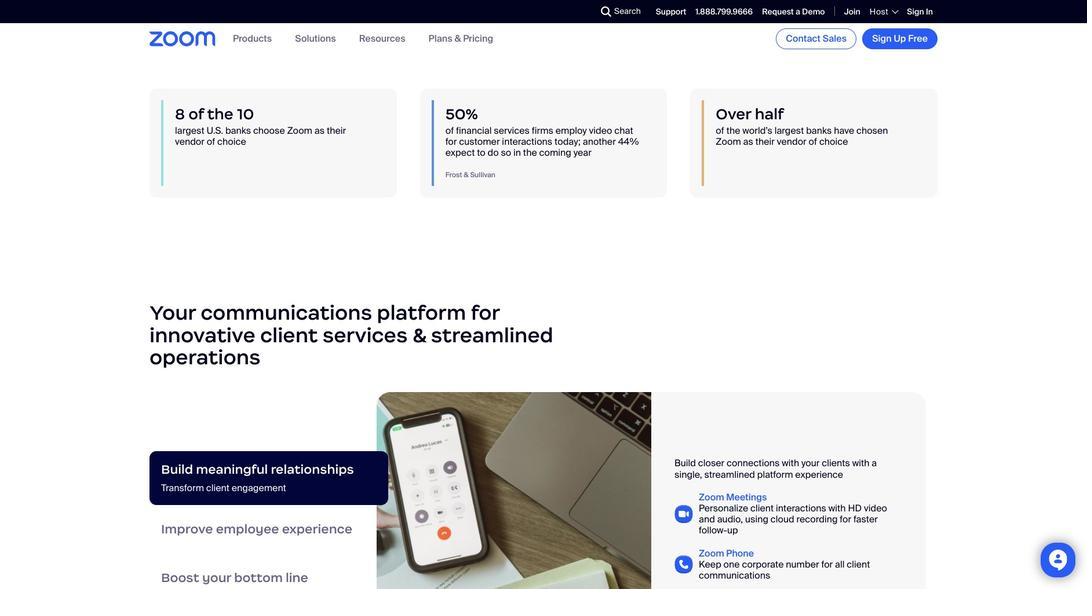 Task type: describe. For each thing, give the bounding box(es) containing it.
so
[[501, 147, 511, 159]]

connections
[[727, 457, 780, 470]]

services inside 50% of financial services firms employ video chat for customer interactions today; another 44% expect to do so in the coming year
[[494, 125, 530, 137]]

engagement
[[232, 482, 286, 494]]

in
[[513, 147, 521, 159]]

u.s.
[[207, 125, 223, 137]]

chat
[[614, 125, 633, 137]]

of inside 50% of financial services firms employ video chat for customer interactions today; another 44% expect to do so in the coming year
[[445, 125, 454, 137]]

employ
[[556, 125, 587, 137]]

boost
[[161, 570, 199, 586]]

zoom inside zoom phone keep one corporate number for all client communications
[[699, 547, 724, 560]]

over half of the world's largest banks have chosen zoom as their vendor of choice
[[716, 105, 888, 148]]

operations
[[149, 345, 261, 370]]

another
[[583, 136, 616, 148]]

for inside your communications platform for innovative client services & streamlined operations
[[471, 300, 500, 326]]

and
[[699, 514, 715, 526]]

person communicating over the phone image
[[377, 392, 651, 589]]

& inside your communications platform for innovative client services & streamlined operations
[[412, 323, 426, 348]]

plans & pricing link
[[429, 33, 493, 45]]

meaningful
[[196, 462, 268, 477]]

innovative
[[149, 323, 255, 348]]

banks for over half
[[806, 125, 832, 137]]

streamlined inside 'build closer connections with your clients with a single, streamlined platform experience'
[[704, 469, 755, 481]]

a inside 'build closer connections with your clients with a single, streamlined platform experience'
[[872, 457, 877, 470]]

plans
[[429, 33, 452, 45]]

banks for 8 of the 10
[[225, 125, 251, 137]]

as inside over half of the world's largest banks have chosen zoom as their vendor of choice
[[743, 136, 753, 148]]

personalize
[[699, 502, 748, 515]]

2 horizontal spatial with
[[852, 457, 869, 470]]

half
[[755, 105, 784, 123]]

build closer connections with your clients with a single, streamlined platform experience
[[674, 457, 877, 481]]

card label element
[[377, 392, 926, 589]]

support link
[[656, 6, 686, 17]]

for inside zoom phone keep one corporate number for all client communications
[[821, 558, 833, 571]]

largest inside over half of the world's largest banks have chosen zoom as their vendor of choice
[[775, 125, 804, 137]]

& for frost
[[464, 171, 469, 180]]

host button
[[870, 6, 898, 17]]

your inside 'build closer connections with your clients with a single, streamlined platform experience'
[[801, 457, 820, 470]]

solutions
[[295, 33, 336, 45]]

44%
[[618, 136, 639, 148]]

plans & pricing
[[429, 33, 493, 45]]

zoom meetings link
[[699, 491, 767, 503]]

up
[[727, 525, 738, 537]]

frost & sullivan
[[445, 171, 495, 180]]

year
[[573, 147, 592, 159]]

expect
[[445, 147, 475, 159]]

with inside zoom meetings personalize client interactions with hd video and audio, using cloud recording for faster follow-up
[[828, 502, 846, 515]]

choice inside over half of the world's largest banks have chosen zoom as their vendor of choice
[[819, 136, 848, 148]]

improve
[[161, 522, 213, 537]]

sullivan
[[470, 171, 495, 180]]

zoom phone logo image
[[674, 556, 693, 574]]

zoom meetings personalize client interactions with hd video and audio, using cloud recording for faster follow-up
[[699, 491, 887, 537]]

search image
[[601, 6, 611, 17]]

keep
[[699, 558, 721, 571]]

contact sales
[[786, 32, 847, 45]]

request a demo link
[[762, 6, 825, 17]]

solutions button
[[295, 33, 336, 45]]

platform inside your communications platform for innovative client services & streamlined operations
[[377, 300, 466, 326]]

firms
[[532, 125, 553, 137]]

join
[[844, 6, 860, 17]]

number
[[786, 558, 819, 571]]

8
[[175, 105, 185, 123]]

sign in link
[[907, 6, 933, 17]]

clients
[[822, 457, 850, 470]]

transform
[[161, 482, 204, 494]]

tab list inside tabbed carousel "element"
[[149, 451, 388, 589]]

tabbed carousel element
[[149, 392, 938, 589]]

sign for sign in
[[907, 6, 924, 17]]

their inside over half of the world's largest banks have chosen zoom as their vendor of choice
[[755, 136, 775, 148]]

resources button
[[359, 33, 405, 45]]

chosen
[[856, 125, 888, 137]]

10
[[237, 105, 254, 123]]

bottom
[[234, 570, 283, 586]]

1.888.799.9666 link
[[696, 6, 753, 17]]

products
[[233, 33, 272, 45]]

coming
[[539, 147, 571, 159]]

choice inside "8 of the 10 largest u.s. banks choose zoom as their vendor of choice"
[[217, 136, 246, 148]]

your inside boost your bottom line button
[[202, 570, 231, 586]]

meetings
[[726, 491, 767, 503]]

world's
[[742, 125, 772, 137]]

services inside your communications platform for innovative client services & streamlined operations
[[323, 323, 408, 348]]

faster
[[853, 514, 878, 526]]

improve employee experience button
[[149, 505, 388, 554]]

for inside 50% of financial services firms employ video chat for customer interactions today; another 44% expect to do so in the coming year
[[445, 136, 457, 148]]

host
[[870, 6, 888, 17]]

one
[[724, 558, 740, 571]]

boost your bottom line button
[[149, 554, 388, 589]]

platform inside 'build closer connections with your clients with a single, streamlined platform experience'
[[757, 469, 793, 481]]

cloud
[[771, 514, 794, 526]]

employee
[[216, 522, 279, 537]]

your communications platform for innovative client services & streamlined operations
[[149, 300, 553, 370]]

hd
[[848, 502, 862, 515]]

client inside zoom meetings personalize client interactions with hd video and audio, using cloud recording for faster follow-up
[[750, 502, 774, 515]]

zoom logo image
[[149, 31, 216, 46]]

contact sales link
[[776, 28, 857, 49]]



Task type: vqa. For each thing, say whether or not it's contained in the screenshot.
ALL-
no



Task type: locate. For each thing, give the bounding box(es) containing it.
50% of financial services firms employ video chat for customer interactions today; another 44% expect to do so in the coming year
[[445, 105, 639, 159]]

a right clients
[[872, 457, 877, 470]]

0 horizontal spatial largest
[[175, 125, 204, 137]]

tab list containing build meaningful relationships
[[149, 451, 388, 589]]

all
[[835, 558, 845, 571]]

video right the hd
[[864, 502, 887, 515]]

in
[[926, 6, 933, 17]]

zoom phone keep one corporate number for all client communications
[[699, 547, 870, 582]]

their inside "8 of the 10 largest u.s. banks choose zoom as their vendor of choice"
[[327, 125, 346, 137]]

1.888.799.9666
[[696, 6, 753, 17]]

as
[[315, 125, 325, 137], [743, 136, 753, 148]]

the
[[207, 105, 233, 123], [726, 125, 740, 137], [523, 147, 537, 159]]

0 horizontal spatial with
[[782, 457, 799, 470]]

experience
[[795, 469, 843, 481], [282, 522, 352, 537]]

build for meaningful
[[161, 462, 193, 477]]

support
[[656, 6, 686, 17]]

video
[[589, 125, 612, 137], [864, 502, 887, 515]]

build up transform
[[161, 462, 193, 477]]

0 horizontal spatial your
[[202, 570, 231, 586]]

largest
[[175, 125, 204, 137], [775, 125, 804, 137]]

video left 'chat'
[[589, 125, 612, 137]]

0 horizontal spatial a
[[796, 6, 800, 17]]

0 horizontal spatial vendor
[[175, 136, 205, 148]]

0 vertical spatial a
[[796, 6, 800, 17]]

request
[[762, 6, 794, 17]]

improve employee experience
[[161, 522, 352, 537]]

your left clients
[[801, 457, 820, 470]]

0 vertical spatial communications
[[201, 300, 372, 326]]

1 vertical spatial your
[[202, 570, 231, 586]]

2 choice from the left
[[819, 136, 848, 148]]

largest down the 8
[[175, 125, 204, 137]]

interactions
[[502, 136, 552, 148], [776, 502, 826, 515]]

0 vertical spatial the
[[207, 105, 233, 123]]

banks inside over half of the world's largest banks have chosen zoom as their vendor of choice
[[806, 125, 832, 137]]

sign left the up
[[872, 32, 892, 45]]

0 horizontal spatial interactions
[[502, 136, 552, 148]]

1 vertical spatial communications
[[699, 570, 770, 582]]

do
[[488, 147, 499, 159]]

financial
[[456, 125, 492, 137]]

0 horizontal spatial banks
[[225, 125, 251, 137]]

streamlined
[[431, 323, 553, 348], [704, 469, 755, 481]]

0 horizontal spatial platform
[[377, 300, 466, 326]]

choice left "chosen"
[[819, 136, 848, 148]]

2 banks from the left
[[806, 125, 832, 137]]

1 horizontal spatial banks
[[806, 125, 832, 137]]

experience inside 'build closer connections with your clients with a single, streamlined platform experience'
[[795, 469, 843, 481]]

interactions inside zoom meetings personalize client interactions with hd video and audio, using cloud recording for faster follow-up
[[776, 502, 826, 515]]

banks inside "8 of the 10 largest u.s. banks choose zoom as their vendor of choice"
[[225, 125, 251, 137]]

1 horizontal spatial build
[[674, 457, 696, 470]]

1 banks from the left
[[225, 125, 251, 137]]

choice down 10
[[217, 136, 246, 148]]

build left closer
[[674, 457, 696, 470]]

with right clients
[[852, 457, 869, 470]]

up
[[894, 32, 906, 45]]

&
[[455, 33, 461, 45], [464, 171, 469, 180], [412, 323, 426, 348]]

choose
[[253, 125, 285, 137]]

video inside 50% of financial services firms employ video chat for customer interactions today; another 44% expect to do so in the coming year
[[589, 125, 612, 137]]

with
[[782, 457, 799, 470], [852, 457, 869, 470], [828, 502, 846, 515]]

largest inside "8 of the 10 largest u.s. banks choose zoom as their vendor of choice"
[[175, 125, 204, 137]]

1 horizontal spatial experience
[[795, 469, 843, 481]]

zoom inside "8 of the 10 largest u.s. banks choose zoom as their vendor of choice"
[[287, 125, 312, 137]]

2 horizontal spatial the
[[726, 125, 740, 137]]

0 horizontal spatial experience
[[282, 522, 352, 537]]

1 horizontal spatial platform
[[757, 469, 793, 481]]

0 horizontal spatial streamlined
[[431, 323, 553, 348]]

of
[[188, 105, 204, 123], [445, 125, 454, 137], [716, 125, 724, 137], [207, 136, 215, 148], [809, 136, 817, 148]]

banks left have
[[806, 125, 832, 137]]

0 horizontal spatial &
[[412, 323, 426, 348]]

vendor down half
[[777, 136, 806, 148]]

2 vendor from the left
[[777, 136, 806, 148]]

as down over
[[743, 136, 753, 148]]

boost your bottom line
[[161, 570, 308, 586]]

0 vertical spatial streamlined
[[431, 323, 553, 348]]

client inside your communications platform for innovative client services & streamlined operations
[[260, 323, 318, 348]]

streamlined inside your communications platform for innovative client services & streamlined operations
[[431, 323, 553, 348]]

corporate
[[742, 558, 784, 571]]

a left the demo
[[796, 6, 800, 17]]

sign up free link
[[862, 28, 938, 49]]

1 horizontal spatial interactions
[[776, 502, 826, 515]]

sign in
[[907, 6, 933, 17]]

pricing
[[463, 33, 493, 45]]

2 horizontal spatial &
[[464, 171, 469, 180]]

None search field
[[559, 2, 604, 21]]

build inside 'build closer connections with your clients with a single, streamlined platform experience'
[[674, 457, 696, 470]]

platform
[[377, 300, 466, 326], [757, 469, 793, 481]]

1 vertical spatial video
[[864, 502, 887, 515]]

using
[[745, 514, 768, 526]]

banks down 10
[[225, 125, 251, 137]]

your right boost at the bottom left of page
[[202, 570, 231, 586]]

your
[[801, 457, 820, 470], [202, 570, 231, 586]]

search image
[[601, 6, 611, 17]]

0 vertical spatial experience
[[795, 469, 843, 481]]

have
[[834, 125, 854, 137]]

resources
[[359, 33, 405, 45]]

1 vertical spatial sign
[[872, 32, 892, 45]]

closer
[[698, 457, 724, 470]]

build meaningful relationships transform client engagement
[[161, 462, 354, 494]]

0 vertical spatial &
[[455, 33, 461, 45]]

the right the in
[[523, 147, 537, 159]]

1 vertical spatial streamlined
[[704, 469, 755, 481]]

request a demo
[[762, 6, 825, 17]]

communications inside zoom phone keep one corporate number for all client communications
[[699, 570, 770, 582]]

0 vertical spatial platform
[[377, 300, 466, 326]]

customer
[[459, 136, 500, 148]]

recording
[[796, 514, 838, 526]]

the inside over half of the world's largest banks have chosen zoom as their vendor of choice
[[726, 125, 740, 137]]

1 vertical spatial experience
[[282, 522, 352, 537]]

tab list
[[149, 451, 388, 589]]

1 horizontal spatial sign
[[907, 6, 924, 17]]

follow-
[[699, 525, 727, 537]]

to
[[477, 147, 485, 159]]

0 vertical spatial interactions
[[502, 136, 552, 148]]

0 horizontal spatial services
[[323, 323, 408, 348]]

& for plans
[[455, 33, 461, 45]]

with left the hd
[[828, 502, 846, 515]]

1 / 5 group
[[377, 392, 926, 589]]

build inside "build meaningful relationships transform client engagement"
[[161, 462, 193, 477]]

the up u.s.
[[207, 105, 233, 123]]

sign left in
[[907, 6, 924, 17]]

1 horizontal spatial vendor
[[777, 136, 806, 148]]

vendor left u.s.
[[175, 136, 205, 148]]

over
[[716, 105, 751, 123]]

as inside "8 of the 10 largest u.s. banks choose zoom as their vendor of choice"
[[315, 125, 325, 137]]

for inside zoom meetings personalize client interactions with hd video and audio, using cloud recording for faster follow-up
[[840, 514, 851, 526]]

0 horizontal spatial their
[[327, 125, 346, 137]]

0 horizontal spatial sign
[[872, 32, 892, 45]]

video inside zoom meetings personalize client interactions with hd video and audio, using cloud recording for faster follow-up
[[864, 502, 887, 515]]

1 horizontal spatial video
[[864, 502, 887, 515]]

join link
[[844, 6, 860, 17]]

1 horizontal spatial as
[[743, 136, 753, 148]]

0 horizontal spatial communications
[[201, 300, 372, 326]]

1 vertical spatial services
[[323, 323, 408, 348]]

1 horizontal spatial choice
[[819, 136, 848, 148]]

zoom inside zoom meetings personalize client interactions with hd video and audio, using cloud recording for faster follow-up
[[699, 491, 724, 503]]

1 horizontal spatial communications
[[699, 570, 770, 582]]

experience up line
[[282, 522, 352, 537]]

experience up recording
[[795, 469, 843, 481]]

sign for sign up free
[[872, 32, 892, 45]]

zoom inside over half of the world's largest banks have chosen zoom as their vendor of choice
[[716, 136, 741, 148]]

2 largest from the left
[[775, 125, 804, 137]]

zoom phone link
[[699, 547, 754, 560]]

0 horizontal spatial video
[[589, 125, 612, 137]]

0 horizontal spatial choice
[[217, 136, 246, 148]]

0 vertical spatial video
[[589, 125, 612, 137]]

communications inside your communications platform for innovative client services & streamlined operations
[[201, 300, 372, 326]]

free
[[908, 32, 928, 45]]

1 horizontal spatial a
[[872, 457, 877, 470]]

0 horizontal spatial build
[[161, 462, 193, 477]]

0 horizontal spatial the
[[207, 105, 233, 123]]

single,
[[674, 469, 702, 481]]

1 vertical spatial &
[[464, 171, 469, 180]]

zoom down over
[[716, 136, 741, 148]]

vendor inside "8 of the 10 largest u.s. banks choose zoom as their vendor of choice"
[[175, 136, 205, 148]]

communications
[[201, 300, 372, 326], [699, 570, 770, 582]]

client inside "build meaningful relationships transform client engagement"
[[206, 482, 229, 494]]

vendor inside over half of the world's largest banks have chosen zoom as their vendor of choice
[[777, 136, 806, 148]]

1 horizontal spatial their
[[755, 136, 775, 148]]

1 horizontal spatial with
[[828, 502, 846, 515]]

1 horizontal spatial the
[[523, 147, 537, 159]]

build
[[674, 457, 696, 470], [161, 462, 193, 477]]

frost
[[445, 171, 462, 180]]

today;
[[555, 136, 581, 148]]

zoom down follow-
[[699, 547, 724, 560]]

0 vertical spatial services
[[494, 125, 530, 137]]

the inside "8 of the 10 largest u.s. banks choose zoom as their vendor of choice"
[[207, 105, 233, 123]]

1 horizontal spatial your
[[801, 457, 820, 470]]

line
[[286, 570, 308, 586]]

1 choice from the left
[[217, 136, 246, 148]]

largest down half
[[775, 125, 804, 137]]

zoom right choose
[[287, 125, 312, 137]]

8 of the 10 largest u.s. banks choose zoom as their vendor of choice
[[175, 105, 346, 148]]

1 vertical spatial the
[[726, 125, 740, 137]]

2 vertical spatial &
[[412, 323, 426, 348]]

the inside 50% of financial services firms employ video chat for customer interactions today; another 44% expect to do so in the coming year
[[523, 147, 537, 159]]

1 vendor from the left
[[175, 136, 205, 148]]

0 vertical spatial your
[[801, 457, 820, 470]]

sales
[[823, 32, 847, 45]]

a
[[796, 6, 800, 17], [872, 457, 877, 470]]

0 vertical spatial sign
[[907, 6, 924, 17]]

interactions inside 50% of financial services firms employ video chat for customer interactions today; another 44% expect to do so in the coming year
[[502, 136, 552, 148]]

1 horizontal spatial &
[[455, 33, 461, 45]]

1 horizontal spatial services
[[494, 125, 530, 137]]

with right connections
[[782, 457, 799, 470]]

sign up free
[[872, 32, 928, 45]]

as right choose
[[315, 125, 325, 137]]

contact
[[786, 32, 820, 45]]

your
[[149, 300, 196, 326]]

phone
[[726, 547, 754, 560]]

1 largest from the left
[[175, 125, 204, 137]]

zoom up and
[[699, 491, 724, 503]]

client inside zoom phone keep one corporate number for all client communications
[[847, 558, 870, 571]]

zoom meetings logo image
[[674, 505, 693, 523]]

1 vertical spatial a
[[872, 457, 877, 470]]

audio,
[[717, 514, 743, 526]]

1 vertical spatial platform
[[757, 469, 793, 481]]

products button
[[233, 33, 272, 45]]

1 horizontal spatial streamlined
[[704, 469, 755, 481]]

build for closer
[[674, 457, 696, 470]]

1 vertical spatial interactions
[[776, 502, 826, 515]]

search
[[614, 6, 641, 16]]

relationships
[[271, 462, 354, 477]]

2 vertical spatial the
[[523, 147, 537, 159]]

sign
[[907, 6, 924, 17], [872, 32, 892, 45]]

demo
[[802, 6, 825, 17]]

the down over
[[726, 125, 740, 137]]

0 horizontal spatial as
[[315, 125, 325, 137]]

1 horizontal spatial largest
[[775, 125, 804, 137]]

experience inside button
[[282, 522, 352, 537]]



